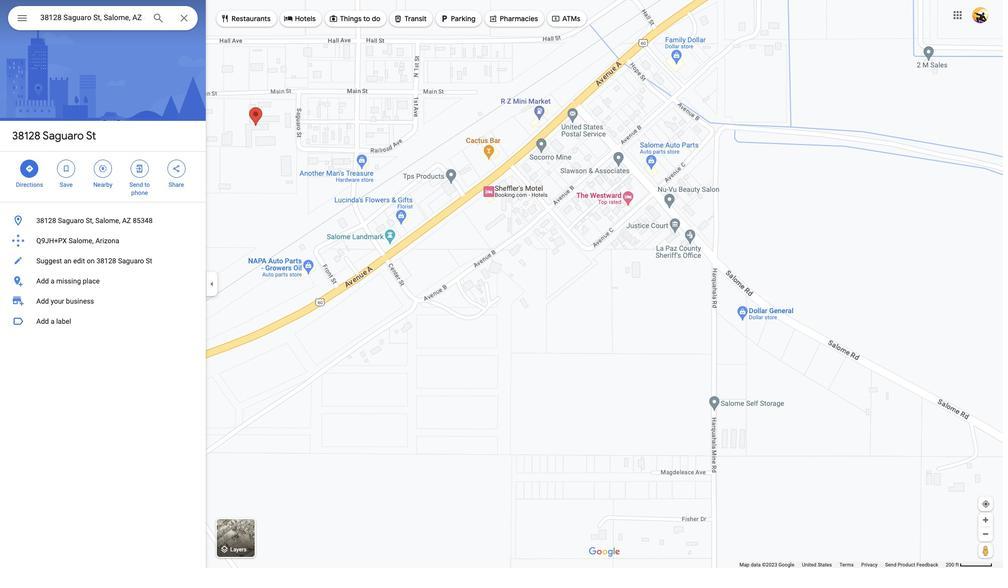 Task type: locate. For each thing, give the bounding box(es) containing it.
0 horizontal spatial to
[[144, 182, 150, 189]]

0 vertical spatial st
[[86, 129, 96, 143]]

data
[[751, 563, 761, 568]]

google maps element
[[0, 0, 1003, 569]]

footer
[[739, 562, 946, 569]]

product
[[898, 563, 915, 568]]

©2023
[[762, 563, 777, 568]]

None field
[[40, 12, 144, 24]]

saguaro for st,
[[58, 217, 84, 225]]

feedback
[[916, 563, 938, 568]]

send up phone
[[129, 182, 143, 189]]

business
[[66, 298, 94, 306]]

to left do
[[363, 14, 370, 23]]

38128 inside 38128 saguaro st, salome, az 85348 button
[[36, 217, 56, 225]]

st
[[86, 129, 96, 143], [146, 257, 152, 265]]

 restaurants
[[220, 13, 271, 24]]

send
[[129, 182, 143, 189], [885, 563, 896, 568]]

label
[[56, 318, 71, 326]]

saguaro down arizona
[[118, 257, 144, 265]]

2 vertical spatial 38128
[[96, 257, 116, 265]]

add for add your business
[[36, 298, 49, 306]]

footer containing map data ©2023 google
[[739, 562, 946, 569]]

a inside add a label button
[[51, 318, 54, 326]]

38128 right on
[[96, 257, 116, 265]]

a
[[51, 277, 54, 285], [51, 318, 54, 326]]

share
[[169, 182, 184, 189]]

3 add from the top
[[36, 318, 49, 326]]

add left your in the left of the page
[[36, 298, 49, 306]]

2 vertical spatial add
[[36, 318, 49, 326]]


[[25, 163, 34, 174]]


[[284, 13, 293, 24]]

an
[[64, 257, 71, 265]]

0 vertical spatial salome,
[[95, 217, 120, 225]]

layers
[[230, 547, 247, 554]]

add your business link
[[0, 291, 206, 312]]

add left label
[[36, 318, 49, 326]]

1 horizontal spatial st
[[146, 257, 152, 265]]

1 vertical spatial add
[[36, 298, 49, 306]]

directions
[[16, 182, 43, 189]]

salome, up edit
[[69, 237, 94, 245]]

show street view coverage image
[[978, 544, 993, 559]]

arizona
[[95, 237, 119, 245]]

add for add a label
[[36, 318, 49, 326]]

terms button
[[839, 562, 854, 569]]

send product feedback button
[[885, 562, 938, 569]]

38128 up 
[[12, 129, 40, 143]]


[[135, 163, 144, 174]]

map data ©2023 google
[[739, 563, 794, 568]]

saguaro for st
[[43, 129, 84, 143]]

38128
[[12, 129, 40, 143], [36, 217, 56, 225], [96, 257, 116, 265]]

38128 up q9jh+px
[[36, 217, 56, 225]]

0 horizontal spatial send
[[129, 182, 143, 189]]

none field inside 38128 saguaro st, salome, az 85348 field
[[40, 12, 144, 24]]

send left the product
[[885, 563, 896, 568]]

place
[[83, 277, 100, 285]]

a inside add a missing place button
[[51, 277, 54, 285]]

salome, right st,
[[95, 217, 120, 225]]


[[220, 13, 229, 24]]

hotels
[[295, 14, 316, 23]]

to inside  things to do
[[363, 14, 370, 23]]

 button
[[8, 6, 36, 32]]

0 horizontal spatial st
[[86, 129, 96, 143]]


[[551, 13, 560, 24]]

a left missing
[[51, 277, 54, 285]]

add for add a missing place
[[36, 277, 49, 285]]

add a missing place
[[36, 277, 100, 285]]

add a missing place button
[[0, 271, 206, 291]]

pharmacies
[[500, 14, 538, 23]]

terms
[[839, 563, 854, 568]]

38128 saguaro st, salome, az 85348
[[36, 217, 153, 225]]

transit
[[405, 14, 427, 23]]

nearby
[[93, 182, 112, 189]]

38128 saguaro st
[[12, 129, 96, 143]]

0 vertical spatial add
[[36, 277, 49, 285]]

saguaro up 
[[43, 129, 84, 143]]

38128 saguaro st, salome, az 85348 button
[[0, 211, 206, 231]]

1 a from the top
[[51, 277, 54, 285]]

1 vertical spatial saguaro
[[58, 217, 84, 225]]

1 horizontal spatial to
[[363, 14, 370, 23]]

show your location image
[[981, 500, 990, 509]]

2 vertical spatial saguaro
[[118, 257, 144, 265]]

1 horizontal spatial send
[[885, 563, 896, 568]]

1 vertical spatial salome,
[[69, 237, 94, 245]]

saguaro inside button
[[58, 217, 84, 225]]

1 vertical spatial a
[[51, 318, 54, 326]]

saguaro
[[43, 129, 84, 143], [58, 217, 84, 225], [118, 257, 144, 265]]

 parking
[[440, 13, 476, 24]]

q9jh+px salome, arizona button
[[0, 231, 206, 251]]

1 vertical spatial st
[[146, 257, 152, 265]]

zoom out image
[[982, 531, 989, 539]]

suggest an edit on 38128 saguaro st
[[36, 257, 152, 265]]

to up phone
[[144, 182, 150, 189]]

0 vertical spatial 38128
[[12, 129, 40, 143]]

0 vertical spatial send
[[129, 182, 143, 189]]

 hotels
[[284, 13, 316, 24]]

on
[[87, 257, 95, 265]]


[[172, 163, 181, 174]]

send for send to phone
[[129, 182, 143, 189]]

add
[[36, 277, 49, 285], [36, 298, 49, 306], [36, 318, 49, 326]]

salome,
[[95, 217, 120, 225], [69, 237, 94, 245]]

st up "actions for 38128 saguaro st" region
[[86, 129, 96, 143]]

suggest
[[36, 257, 62, 265]]

edit
[[73, 257, 85, 265]]

parking
[[451, 14, 476, 23]]

things
[[340, 14, 362, 23]]

0 vertical spatial to
[[363, 14, 370, 23]]

add down the suggest
[[36, 277, 49, 285]]

1 vertical spatial to
[[144, 182, 150, 189]]

2 add from the top
[[36, 298, 49, 306]]

0 horizontal spatial salome,
[[69, 237, 94, 245]]

0 vertical spatial saguaro
[[43, 129, 84, 143]]

38128 Saguaro St, Salome, AZ 85348 field
[[8, 6, 198, 30]]

saguaro left st,
[[58, 217, 84, 225]]

add your business
[[36, 298, 94, 306]]

0 vertical spatial a
[[51, 277, 54, 285]]


[[16, 11, 28, 25]]

2 a from the top
[[51, 318, 54, 326]]

 transit
[[393, 13, 427, 24]]

restaurants
[[231, 14, 271, 23]]

add a label
[[36, 318, 71, 326]]

send inside send to phone
[[129, 182, 143, 189]]

a left label
[[51, 318, 54, 326]]

send inside button
[[885, 563, 896, 568]]

to
[[363, 14, 370, 23], [144, 182, 150, 189]]

200 ft button
[[946, 563, 992, 568]]

your
[[51, 298, 64, 306]]

38128 saguaro st main content
[[0, 0, 206, 569]]

saguaro inside button
[[118, 257, 144, 265]]

1 vertical spatial send
[[885, 563, 896, 568]]

phone
[[131, 190, 148, 197]]

to inside send to phone
[[144, 182, 150, 189]]

do
[[372, 14, 380, 23]]

st down the '85348'
[[146, 257, 152, 265]]

united states button
[[802, 562, 832, 569]]

1 vertical spatial 38128
[[36, 217, 56, 225]]

1 add from the top
[[36, 277, 49, 285]]



Task type: describe. For each thing, give the bounding box(es) containing it.
actions for 38128 saguaro st region
[[0, 152, 206, 202]]


[[98, 163, 107, 174]]

save
[[60, 182, 73, 189]]

st,
[[86, 217, 94, 225]]

q9jh+px salome, arizona
[[36, 237, 119, 245]]

38128 for 38128 saguaro st
[[12, 129, 40, 143]]

collapse side panel image
[[206, 279, 217, 290]]

privacy button
[[861, 562, 878, 569]]

38128 inside suggest an edit on 38128 saguaro st button
[[96, 257, 116, 265]]

a for missing
[[51, 277, 54, 285]]

missing
[[56, 277, 81, 285]]

200
[[946, 563, 954, 568]]

zoom in image
[[982, 517, 989, 524]]

 search field
[[8, 6, 198, 32]]

privacy
[[861, 563, 878, 568]]

send for send product feedback
[[885, 563, 896, 568]]

 atms
[[551, 13, 580, 24]]

send product feedback
[[885, 563, 938, 568]]


[[393, 13, 403, 24]]

st inside suggest an edit on 38128 saguaro st button
[[146, 257, 152, 265]]

38128 for 38128 saguaro st, salome, az 85348
[[36, 217, 56, 225]]

85348
[[133, 217, 153, 225]]

google account: ben nelson  
(ben.nelson1980@gmail.com) image
[[972, 7, 988, 23]]

suggest an edit on 38128 saguaro st button
[[0, 251, 206, 271]]

atms
[[562, 14, 580, 23]]


[[62, 163, 71, 174]]

google
[[778, 563, 794, 568]]

1 horizontal spatial salome,
[[95, 217, 120, 225]]

united
[[802, 563, 816, 568]]

 things to do
[[329, 13, 380, 24]]


[[440, 13, 449, 24]]

add a label button
[[0, 312, 206, 332]]

united states
[[802, 563, 832, 568]]

ft
[[955, 563, 959, 568]]

200 ft
[[946, 563, 959, 568]]

q9jh+px
[[36, 237, 67, 245]]

map
[[739, 563, 749, 568]]


[[489, 13, 498, 24]]

states
[[818, 563, 832, 568]]

 pharmacies
[[489, 13, 538, 24]]

a for label
[[51, 318, 54, 326]]

az
[[122, 217, 131, 225]]


[[329, 13, 338, 24]]

footer inside google maps element
[[739, 562, 946, 569]]

send to phone
[[129, 182, 150, 197]]



Task type: vqa. For each thing, say whether or not it's contained in the screenshot.


